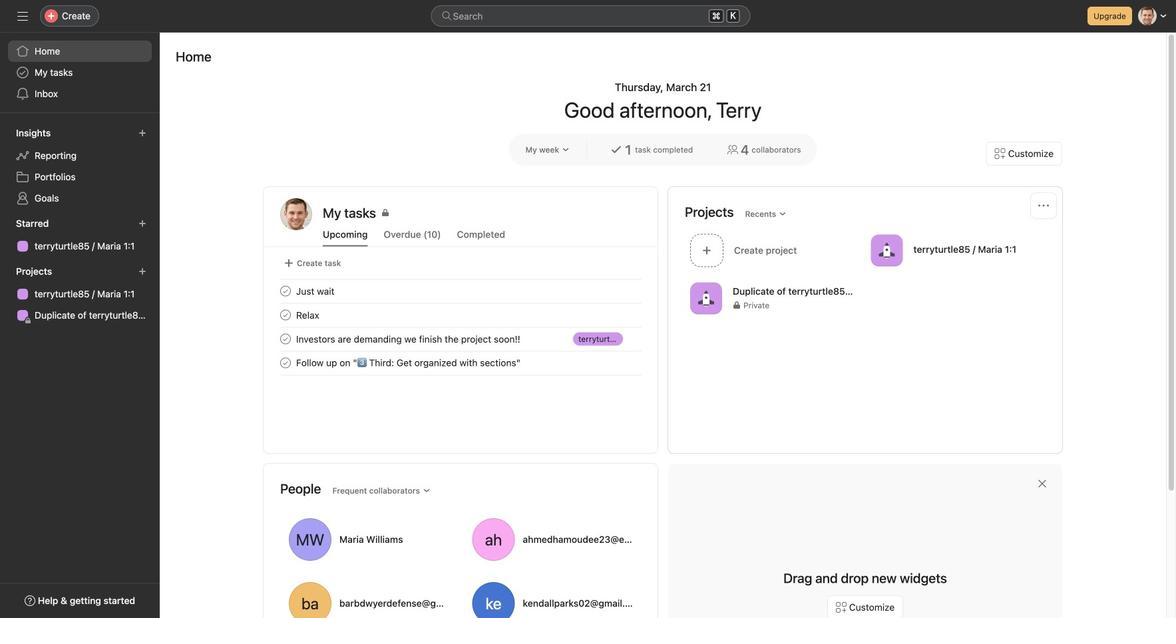 Task type: describe. For each thing, give the bounding box(es) containing it.
add items to starred image
[[139, 220, 146, 228]]

new project or portfolio image
[[139, 268, 146, 276]]

projects element
[[0, 260, 160, 329]]

2 mark complete checkbox from the top
[[278, 331, 294, 347]]

hide sidebar image
[[17, 11, 28, 21]]

insights element
[[0, 121, 160, 212]]

dismiss image
[[1037, 479, 1048, 489]]

3 mark complete checkbox from the top
[[278, 355, 294, 371]]

mark complete image for first mark complete option from the top of the page
[[278, 283, 294, 299]]

rocket image
[[699, 291, 714, 307]]

starred element
[[0, 212, 160, 260]]

mark complete image
[[278, 307, 294, 323]]

mark complete image for second mark complete option
[[278, 331, 294, 347]]



Task type: locate. For each thing, give the bounding box(es) containing it.
list item
[[685, 230, 866, 271], [264, 279, 658, 303], [264, 303, 658, 327], [264, 327, 658, 351], [264, 351, 658, 375]]

2 vertical spatial mark complete image
[[278, 355, 294, 371]]

1 mark complete image from the top
[[278, 283, 294, 299]]

2 mark complete image from the top
[[278, 331, 294, 347]]

Mark complete checkbox
[[278, 307, 294, 323]]

rocket image
[[879, 243, 895, 259]]

mark complete image
[[278, 283, 294, 299], [278, 331, 294, 347], [278, 355, 294, 371]]

2 vertical spatial mark complete checkbox
[[278, 355, 294, 371]]

None field
[[431, 5, 751, 27]]

Mark complete checkbox
[[278, 283, 294, 299], [278, 331, 294, 347], [278, 355, 294, 371]]

new insights image
[[139, 129, 146, 137]]

3 mark complete image from the top
[[278, 355, 294, 371]]

view profile image
[[280, 198, 312, 230]]

mark complete image for 3rd mark complete option from the top of the page
[[278, 355, 294, 371]]

Search tasks, projects, and more text field
[[431, 5, 751, 27]]

1 vertical spatial mark complete checkbox
[[278, 331, 294, 347]]

global element
[[0, 33, 160, 113]]

0 vertical spatial mark complete image
[[278, 283, 294, 299]]

1 vertical spatial mark complete image
[[278, 331, 294, 347]]

1 mark complete checkbox from the top
[[278, 283, 294, 299]]

0 vertical spatial mark complete checkbox
[[278, 283, 294, 299]]



Task type: vqa. For each thing, say whether or not it's contained in the screenshot.
Starred element in the left top of the page
yes



